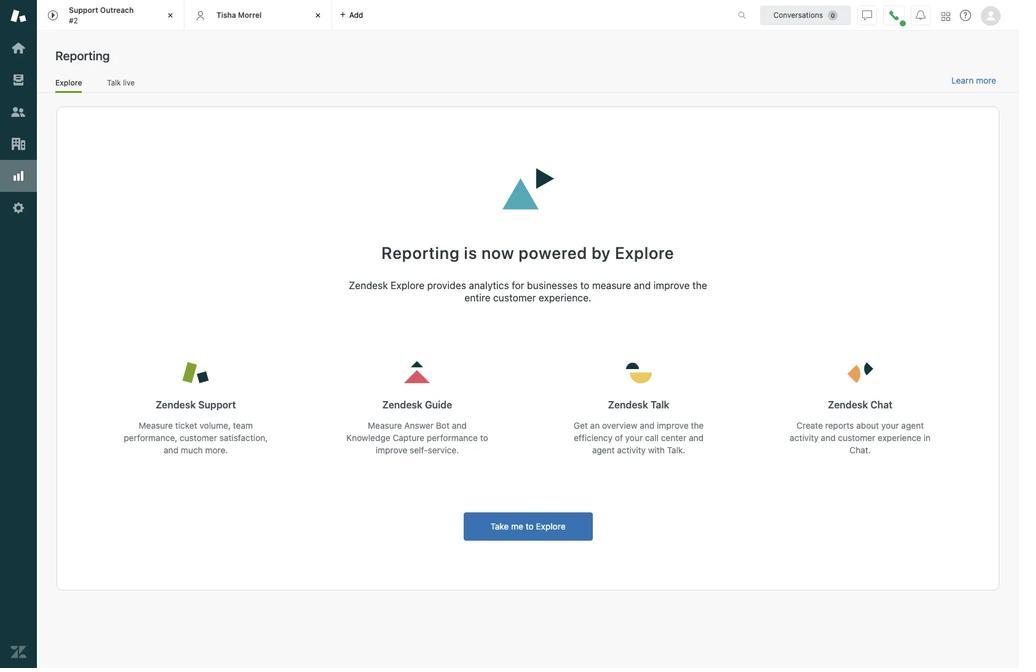 Task type: locate. For each thing, give the bounding box(es) containing it.
improve right measure
[[654, 280, 690, 291]]

much
[[181, 445, 203, 455]]

measure for zendesk support
[[139, 420, 173, 431]]

0 vertical spatial support
[[69, 6, 98, 15]]

measure
[[139, 420, 173, 431], [368, 420, 402, 431]]

0 horizontal spatial to
[[480, 433, 488, 443]]

talk left "live"
[[107, 78, 121, 87]]

activity down of
[[617, 445, 646, 455]]

admin image
[[10, 200, 26, 216]]

agent down efficiency
[[592, 445, 615, 455]]

1 horizontal spatial agent
[[902, 420, 924, 431]]

2 horizontal spatial to
[[581, 280, 590, 291]]

explore left provides
[[391, 280, 425, 291]]

and
[[634, 280, 651, 291], [452, 420, 467, 431], [640, 420, 655, 431], [689, 433, 704, 443], [821, 433, 836, 443], [164, 445, 179, 455]]

1 vertical spatial talk
[[651, 399, 670, 411]]

an
[[591, 420, 600, 431]]

customer inside create reports about your agent activity and customer experience in chat.
[[838, 433, 876, 443]]

customer up the much
[[180, 433, 217, 443]]

measure ticket volume, team performance, customer satisfaction, and much more.
[[124, 420, 268, 455]]

0 horizontal spatial talk
[[107, 78, 121, 87]]

explore inside 'zendesk explore provides analytics for businesses to measure and improve the entire customer experience.'
[[391, 280, 425, 291]]

measure up knowledge
[[368, 420, 402, 431]]

to inside 'zendesk explore provides analytics for businesses to measure and improve the entire customer experience.'
[[581, 280, 590, 291]]

to
[[581, 280, 590, 291], [480, 433, 488, 443], [526, 522, 534, 532]]

0 horizontal spatial support
[[69, 6, 98, 15]]

1 vertical spatial improve
[[657, 420, 689, 431]]

to right me
[[526, 522, 534, 532]]

live
[[123, 78, 135, 87]]

1 vertical spatial activity
[[617, 445, 646, 455]]

create reports about your agent activity and customer experience in chat.
[[790, 420, 931, 455]]

explore right by
[[615, 243, 675, 263]]

explore right views icon in the left of the page
[[55, 78, 82, 87]]

1 horizontal spatial your
[[882, 420, 899, 431]]

zendesk products image
[[942, 12, 951, 21]]

1 vertical spatial your
[[626, 433, 643, 443]]

explore
[[55, 78, 82, 87], [615, 243, 675, 263], [391, 280, 425, 291], [536, 522, 566, 532]]

tab
[[37, 0, 185, 31]]

measure inside measure answer bot and knowledge capture performance to improve self-service.
[[368, 420, 402, 431]]

1 horizontal spatial support
[[198, 399, 236, 411]]

agent inside get an overview and improve the efficiency of your call center and agent activity with talk.
[[592, 445, 615, 455]]

0 horizontal spatial your
[[626, 433, 643, 443]]

customer
[[494, 292, 536, 303], [180, 433, 217, 443], [838, 433, 876, 443]]

2 horizontal spatial customer
[[838, 433, 876, 443]]

0 vertical spatial the
[[693, 280, 708, 291]]

0 vertical spatial to
[[581, 280, 590, 291]]

and down reports
[[821, 433, 836, 443]]

tisha morrel tab
[[185, 0, 332, 31]]

1 horizontal spatial activity
[[790, 433, 819, 443]]

your up experience
[[882, 420, 899, 431]]

0 vertical spatial improve
[[654, 280, 690, 291]]

in
[[924, 433, 931, 443]]

take me to explore button
[[464, 513, 593, 541]]

improve
[[654, 280, 690, 291], [657, 420, 689, 431], [376, 445, 408, 455]]

activity inside create reports about your agent activity and customer experience in chat.
[[790, 433, 819, 443]]

learn more link
[[952, 75, 997, 86]]

provides
[[427, 280, 467, 291]]

1 vertical spatial reporting
[[382, 243, 460, 263]]

1 horizontal spatial to
[[526, 522, 534, 532]]

and right measure
[[634, 280, 651, 291]]

the
[[693, 280, 708, 291], [691, 420, 704, 431]]

zendesk for zendesk chat
[[828, 399, 869, 411]]

improve up center
[[657, 420, 689, 431]]

talk live
[[107, 78, 135, 87]]

and inside measure answer bot and knowledge capture performance to improve self-service.
[[452, 420, 467, 431]]

1 vertical spatial the
[[691, 420, 704, 431]]

and up call
[[640, 420, 655, 431]]

0 vertical spatial activity
[[790, 433, 819, 443]]

0 horizontal spatial reporting
[[55, 49, 110, 63]]

and left the much
[[164, 445, 179, 455]]

measure up performance,
[[139, 420, 173, 431]]

reports
[[826, 420, 854, 431]]

add
[[350, 10, 363, 19]]

your
[[882, 420, 899, 431], [626, 433, 643, 443]]

add button
[[332, 0, 371, 30]]

0 vertical spatial agent
[[902, 420, 924, 431]]

to up experience.
[[581, 280, 590, 291]]

1 horizontal spatial reporting
[[382, 243, 460, 263]]

zendesk for zendesk explore provides analytics for businesses to measure and improve the entire customer experience.
[[349, 280, 388, 291]]

0 vertical spatial your
[[882, 420, 899, 431]]

support
[[69, 6, 98, 15], [198, 399, 236, 411]]

2 vertical spatial to
[[526, 522, 534, 532]]

ticket
[[175, 420, 197, 431]]

customer down for
[[494, 292, 536, 303]]

get an overview and improve the efficiency of your call center and agent activity with talk.
[[574, 420, 704, 455]]

improve inside 'zendesk explore provides analytics for businesses to measure and improve the entire customer experience.'
[[654, 280, 690, 291]]

zendesk inside 'zendesk explore provides analytics for businesses to measure and improve the entire customer experience.'
[[349, 280, 388, 291]]

2 measure from the left
[[368, 420, 402, 431]]

0 horizontal spatial measure
[[139, 420, 173, 431]]

talk
[[107, 78, 121, 87], [651, 399, 670, 411]]

measure answer bot and knowledge capture performance to improve self-service.
[[347, 420, 488, 455]]

overview
[[603, 420, 638, 431]]

zendesk explore provides analytics for businesses to measure and improve the entire customer experience.
[[349, 280, 708, 303]]

2 vertical spatial improve
[[376, 445, 408, 455]]

0 horizontal spatial customer
[[180, 433, 217, 443]]

measure inside the measure ticket volume, team performance, customer satisfaction, and much more.
[[139, 420, 173, 431]]

0 horizontal spatial activity
[[617, 445, 646, 455]]

support up volume, at bottom left
[[198, 399, 236, 411]]

morrel
[[238, 10, 262, 20]]

activity down create
[[790, 433, 819, 443]]

your inside create reports about your agent activity and customer experience in chat.
[[882, 420, 899, 431]]

your inside get an overview and improve the efficiency of your call center and agent activity with talk.
[[626, 433, 643, 443]]

activity
[[790, 433, 819, 443], [617, 445, 646, 455]]

explore right me
[[536, 522, 566, 532]]

1 vertical spatial agent
[[592, 445, 615, 455]]

about
[[857, 420, 880, 431]]

0 vertical spatial reporting
[[55, 49, 110, 63]]

zendesk
[[349, 280, 388, 291], [156, 399, 196, 411], [383, 399, 423, 411], [608, 399, 649, 411], [828, 399, 869, 411]]

1 vertical spatial to
[[480, 433, 488, 443]]

customer up chat.
[[838, 433, 876, 443]]

close image
[[312, 9, 324, 22]]

reporting
[[55, 49, 110, 63], [382, 243, 460, 263]]

agent up experience
[[902, 420, 924, 431]]

reporting up provides
[[382, 243, 460, 263]]

to right performance
[[480, 433, 488, 443]]

support up #2
[[69, 6, 98, 15]]

your right of
[[626, 433, 643, 443]]

agent inside create reports about your agent activity and customer experience in chat.
[[902, 420, 924, 431]]

chat.
[[850, 445, 871, 455]]

of
[[615, 433, 623, 443]]

improve down capture
[[376, 445, 408, 455]]

1 horizontal spatial measure
[[368, 420, 402, 431]]

and up performance
[[452, 420, 467, 431]]

reporting up explore link
[[55, 49, 110, 63]]

1 horizontal spatial customer
[[494, 292, 536, 303]]

talk up call
[[651, 399, 670, 411]]

#2
[[69, 16, 78, 25]]

more
[[977, 75, 997, 86]]

0 horizontal spatial agent
[[592, 445, 615, 455]]

reporting for reporting
[[55, 49, 110, 63]]

self-
[[410, 445, 428, 455]]

1 horizontal spatial talk
[[651, 399, 670, 411]]

1 measure from the left
[[139, 420, 173, 431]]

tabs tab list
[[37, 0, 726, 31]]

and right center
[[689, 433, 704, 443]]

agent
[[902, 420, 924, 431], [592, 445, 615, 455]]



Task type: vqa. For each thing, say whether or not it's contained in the screenshot.
bottommost Email field
no



Task type: describe. For each thing, give the bounding box(es) containing it.
support outreach #2
[[69, 6, 134, 25]]

zendesk chat
[[828, 399, 893, 411]]

to inside button
[[526, 522, 534, 532]]

zendesk for zendesk support
[[156, 399, 196, 411]]

service.
[[428, 445, 459, 455]]

and inside 'zendesk explore provides analytics for businesses to measure and improve the entire customer experience.'
[[634, 280, 651, 291]]

support inside support outreach #2
[[69, 6, 98, 15]]

improve inside measure answer bot and knowledge capture performance to improve self-service.
[[376, 445, 408, 455]]

create
[[797, 420, 823, 431]]

zendesk image
[[10, 644, 26, 660]]

the inside get an overview and improve the efficiency of your call center and agent activity with talk.
[[691, 420, 704, 431]]

chat
[[871, 399, 893, 411]]

efficiency
[[574, 433, 613, 443]]

learn more
[[952, 75, 997, 86]]

close image
[[164, 9, 177, 22]]

satisfaction,
[[220, 433, 268, 443]]

0 vertical spatial talk
[[107, 78, 121, 87]]

volume,
[[200, 420, 231, 431]]

learn
[[952, 75, 974, 86]]

conversations
[[774, 10, 824, 19]]

zendesk for zendesk guide
[[383, 399, 423, 411]]

get help image
[[961, 10, 972, 21]]

reporting is now powered by explore
[[382, 243, 675, 263]]

measure
[[593, 280, 632, 291]]

by
[[592, 243, 611, 263]]

the inside 'zendesk explore provides analytics for businesses to measure and improve the entire customer experience.'
[[693, 280, 708, 291]]

performance
[[427, 433, 478, 443]]

and inside the measure ticket volume, team performance, customer satisfaction, and much more.
[[164, 445, 179, 455]]

knowledge
[[347, 433, 391, 443]]

customer inside 'zendesk explore provides analytics for businesses to measure and improve the entire customer experience.'
[[494, 292, 536, 303]]

call
[[646, 433, 659, 443]]

customer inside the measure ticket volume, team performance, customer satisfaction, and much more.
[[180, 433, 217, 443]]

button displays agent's chat status as invisible. image
[[863, 10, 873, 20]]

capture
[[393, 433, 425, 443]]

answer
[[405, 420, 434, 431]]

explore link
[[55, 78, 82, 93]]

businesses
[[527, 280, 578, 291]]

experience
[[878, 433, 922, 443]]

tisha morrel
[[217, 10, 262, 20]]

powered
[[519, 243, 588, 263]]

and inside create reports about your agent activity and customer experience in chat.
[[821, 433, 836, 443]]

tisha
[[217, 10, 236, 20]]

improve inside get an overview and improve the efficiency of your call center and agent activity with talk.
[[657, 420, 689, 431]]

main element
[[0, 0, 37, 668]]

bot
[[436, 420, 450, 431]]

more.
[[205, 445, 228, 455]]

1 vertical spatial support
[[198, 399, 236, 411]]

get started image
[[10, 40, 26, 56]]

take
[[491, 522, 509, 532]]

now
[[482, 243, 515, 263]]

customers image
[[10, 104, 26, 120]]

reporting image
[[10, 168, 26, 184]]

guide
[[425, 399, 452, 411]]

is
[[464, 243, 478, 263]]

entire
[[465, 292, 491, 303]]

notifications image
[[916, 10, 926, 20]]

for
[[512, 280, 525, 291]]

with
[[649, 445, 665, 455]]

get
[[574, 420, 588, 431]]

zendesk for zendesk talk
[[608, 399, 649, 411]]

performance,
[[124, 433, 177, 443]]

outreach
[[100, 6, 134, 15]]

explore inside button
[[536, 522, 566, 532]]

experience.
[[539, 292, 592, 303]]

tab containing support outreach
[[37, 0, 185, 31]]

conversations button
[[761, 5, 852, 25]]

measure for zendesk guide
[[368, 420, 402, 431]]

zendesk talk
[[608, 399, 670, 411]]

zendesk support image
[[10, 8, 26, 24]]

center
[[661, 433, 687, 443]]

views image
[[10, 72, 26, 88]]

talk live link
[[107, 78, 135, 91]]

activity inside get an overview and improve the efficiency of your call center and agent activity with talk.
[[617, 445, 646, 455]]

me
[[511, 522, 524, 532]]

team
[[233, 420, 253, 431]]

to inside measure answer bot and knowledge capture performance to improve self-service.
[[480, 433, 488, 443]]

zendesk support
[[156, 399, 236, 411]]

talk.
[[667, 445, 686, 455]]

take me to explore
[[491, 522, 566, 532]]

zendesk guide
[[383, 399, 452, 411]]

reporting for reporting is now powered by explore
[[382, 243, 460, 263]]

organizations image
[[10, 136, 26, 152]]

analytics
[[469, 280, 509, 291]]



